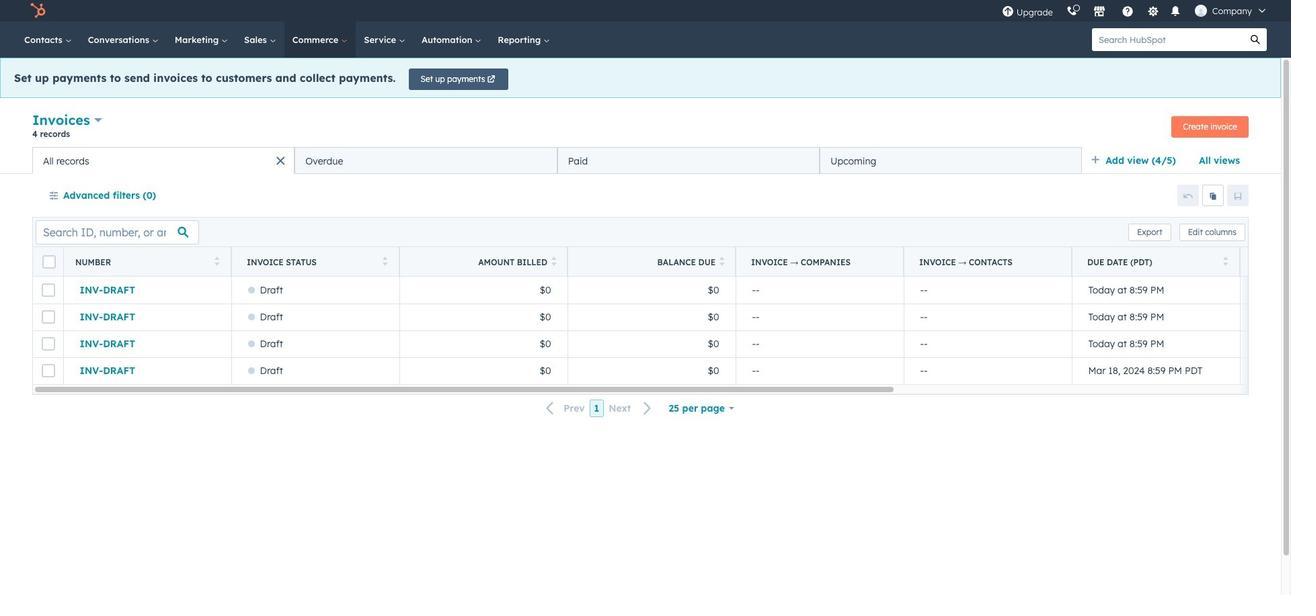 Task type: vqa. For each thing, say whether or not it's contained in the screenshot.
CONTACTED
no



Task type: locate. For each thing, give the bounding box(es) containing it.
2 press to sort. image from the left
[[382, 257, 387, 266]]

5 press to sort. image from the left
[[1223, 257, 1228, 266]]

3 press to sort. element from the left
[[552, 257, 557, 268]]

Search HubSpot search field
[[1092, 28, 1244, 51]]

press to sort. image
[[214, 257, 219, 266], [382, 257, 387, 266], [552, 257, 557, 266], [720, 257, 725, 266], [1223, 257, 1228, 266]]

1 column header from the left
[[736, 247, 904, 277]]

3 press to sort. image from the left
[[552, 257, 557, 266]]

2 column header from the left
[[904, 247, 1073, 277]]

5 press to sort. element from the left
[[1223, 257, 1228, 268]]

banner
[[32, 110, 1249, 147]]

marketplaces image
[[1093, 6, 1105, 18]]

menu
[[995, 0, 1275, 22]]

4 press to sort. element from the left
[[720, 257, 725, 268]]

column header
[[736, 247, 904, 277], [904, 247, 1073, 277]]

pagination navigation
[[538, 400, 660, 418]]

press to sort. element
[[214, 257, 219, 268], [382, 257, 387, 268], [552, 257, 557, 268], [720, 257, 725, 268], [1223, 257, 1228, 268]]



Task type: describe. For each thing, give the bounding box(es) containing it.
jacob simon image
[[1195, 5, 1207, 17]]

1 press to sort. image from the left
[[214, 257, 219, 266]]

Search ID, number, or amount billed search field
[[36, 220, 199, 244]]

1 press to sort. element from the left
[[214, 257, 219, 268]]

2 press to sort. element from the left
[[382, 257, 387, 268]]

4 press to sort. image from the left
[[720, 257, 725, 266]]



